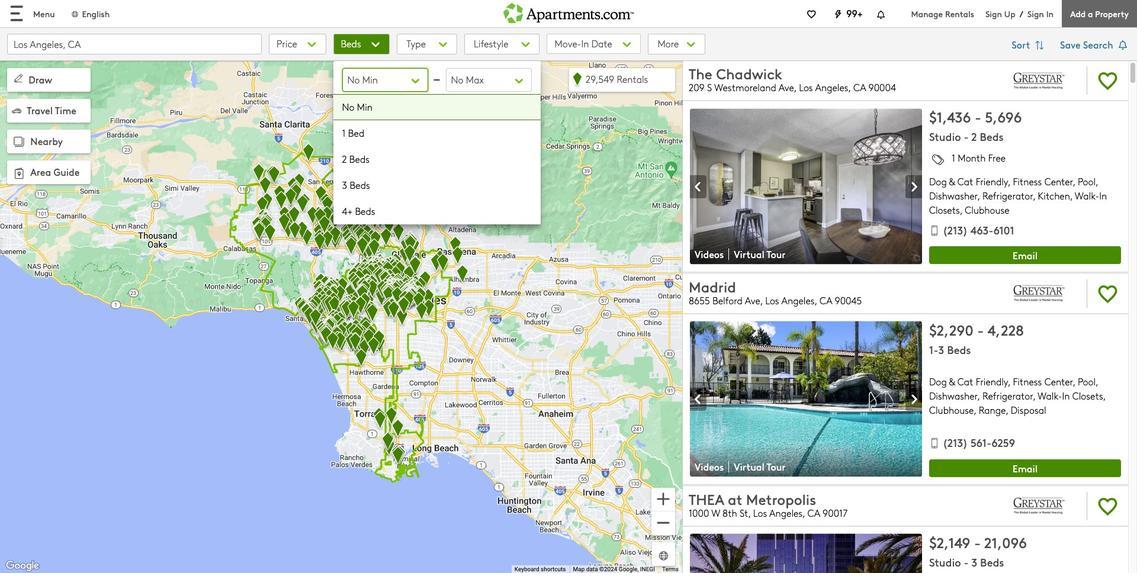 Task type: vqa. For each thing, say whether or not it's contained in the screenshot.
the bottommost los
yes



Task type: locate. For each thing, give the bounding box(es) containing it.
center for kitchen
[[1045, 175, 1073, 188]]

& down "$2,290 - 4,228 1-3 beds"
[[949, 376, 955, 388]]

0 vertical spatial min
[[362, 73, 378, 86]]

greystar real estate partners image up '4,228'
[[999, 276, 1080, 311]]

map
[[573, 566, 585, 573]]

ave, right westmoreland
[[779, 81, 797, 94]]

pool inside dog & cat friendly fitness center pool dishwasher refrigerator walk-in closets clubhouse range disposal
[[1078, 376, 1096, 388]]

margin image for draw
[[12, 72, 25, 85]]

2 email button from the top
[[929, 459, 1121, 477]]

los inside madrid 8655 belford ave, los angeles, ca 90045
[[765, 294, 779, 307]]

in inside manage rentals sign up / sign in
[[1046, 7, 1054, 19]]

2 vertical spatial greystar real estate partners image
[[999, 489, 1080, 524]]

1 studio from the top
[[929, 129, 961, 144]]

margin image left area
[[11, 165, 27, 182]]

friendly inside dog & cat friendly fitness center pool dishwasher refrigerator walk-in closets clubhouse range disposal
[[976, 376, 1008, 388]]

ave, right belford
[[745, 294, 763, 307]]

dog for dog & cat friendly fitness center pool dishwasher refrigerator kitchen
[[929, 175, 947, 188]]

friendly
[[976, 175, 1008, 188], [976, 376, 1008, 388]]

cat down month
[[958, 175, 974, 188]]

videos
[[695, 248, 724, 261], [695, 461, 724, 474]]

- left '4,228'
[[978, 320, 984, 339]]

center up kitchen
[[1045, 175, 1073, 188]]

0 vertical spatial email
[[1013, 249, 1038, 262]]

rentals for manage
[[945, 7, 974, 19]]

1 horizontal spatial ave,
[[779, 81, 797, 94]]

$1,436 - 5,696 studio - 2 beds
[[929, 107, 1022, 144]]

1 vertical spatial email
[[1013, 462, 1038, 475]]

0 vertical spatial 3
[[342, 179, 347, 191]]

0 vertical spatial friendly
[[976, 175, 1008, 188]]

up
[[1004, 7, 1016, 19]]

dog
[[929, 175, 947, 188], [929, 376, 947, 388]]

0 vertical spatial virtual
[[734, 248, 765, 261]]

clubhouse up 463- at the top of the page
[[965, 204, 1010, 216]]

1 vertical spatial ave,
[[745, 294, 763, 307]]

manage
[[911, 7, 943, 19]]

2 horizontal spatial 3
[[972, 555, 978, 570]]

1 greystar real estate partners image from the top
[[999, 64, 1080, 98]]

& inside dog & cat friendly fitness center pool dishwasher refrigerator walk-in closets clubhouse range disposal
[[949, 376, 955, 388]]

1 vertical spatial virtual tour link
[[729, 461, 793, 474]]

add a property
[[1070, 7, 1129, 19]]

1 vertical spatial 2
[[342, 153, 347, 165]]

(213) for $1,436 - 5,696
[[943, 222, 968, 237]]

virtual tour up thea at metropolis 1000 w 8th st, los angeles, ca 90017
[[734, 461, 786, 474]]

fitness
[[1013, 175, 1042, 188], [1013, 376, 1042, 388]]

0 horizontal spatial sign
[[986, 7, 1002, 19]]

more
[[658, 37, 682, 50]]

data
[[586, 566, 598, 573]]

greystar real estate partners image
[[999, 64, 1080, 98], [999, 276, 1080, 311], [999, 489, 1080, 524]]

friendly down free
[[976, 175, 1008, 188]]

1 pool from the top
[[1078, 175, 1096, 188]]

virtual tour link
[[729, 248, 793, 261], [729, 461, 793, 474]]

no left max on the left top of the page
[[451, 73, 463, 86]]

dog & cat friendly fitness center pool dishwasher refrigerator kitchen
[[929, 175, 1096, 202]]

1 vertical spatial walk-
[[1038, 390, 1062, 402]]

0 vertical spatial pool
[[1078, 175, 1096, 188]]

virtual up madrid 8655 belford ave, los angeles, ca 90045
[[734, 248, 765, 261]]

0 horizontal spatial ave,
[[745, 294, 763, 307]]

2 down the 1 bed
[[342, 153, 347, 165]]

0 vertical spatial tour
[[767, 248, 786, 261]]

0 vertical spatial ca
[[854, 81, 866, 94]]

(213) 463-6101
[[943, 222, 1015, 237]]

refrigerator up range
[[983, 390, 1033, 402]]

los right chadwick
[[799, 81, 813, 94]]

2 virtual tour link from the top
[[729, 461, 793, 474]]

1 vertical spatial dog
[[929, 376, 947, 388]]

1 tour from the top
[[767, 248, 786, 261]]

2 fitness from the top
[[1013, 376, 1042, 388]]

ca inside the chadwick 209 s westmoreland ave, los angeles, ca 90004
[[854, 81, 866, 94]]

beds down 21,096
[[980, 555, 1004, 570]]

type
[[407, 37, 426, 49]]

0 vertical spatial no min
[[347, 73, 378, 86]]

refrigerator
[[983, 190, 1033, 202], [983, 390, 1033, 402]]

1 vertical spatial center
[[1045, 376, 1073, 388]]

min
[[362, 73, 378, 86], [357, 101, 373, 113]]

1 & from the top
[[949, 175, 955, 188]]

0 vertical spatial cat
[[958, 175, 974, 188]]

building photo - thea at metropolis image
[[690, 534, 922, 573]]

0 vertical spatial videos
[[695, 248, 724, 261]]

email button for $2,290 - 4,228
[[929, 459, 1121, 477]]

cat inside dog & cat friendly fitness center pool dishwasher refrigerator kitchen
[[958, 175, 974, 188]]

1 vertical spatial tour
[[767, 461, 786, 474]]

4,228
[[988, 320, 1024, 339]]

1 horizontal spatial rentals
[[945, 7, 974, 19]]

0 horizontal spatial walk-
[[1038, 390, 1062, 402]]

0 vertical spatial &
[[949, 175, 955, 188]]

ca left 90045 in the bottom right of the page
[[820, 294, 832, 307]]

fitness inside dog & cat friendly fitness center pool dishwasher refrigerator walk-in closets clubhouse range disposal
[[1013, 376, 1042, 388]]

0 vertical spatial studio
[[929, 129, 961, 144]]

1 vertical spatial videos
[[695, 461, 724, 474]]

kitchen
[[1038, 190, 1070, 202]]

margin image inside draw "button"
[[12, 72, 25, 85]]

lifestyle
[[474, 37, 509, 49]]

1 vertical spatial pool
[[1078, 376, 1096, 388]]

beds inside "$2,290 - 4,228 1-3 beds"
[[947, 342, 971, 357]]

0 vertical spatial virtual tour
[[734, 248, 786, 261]]

ca left 90017
[[808, 507, 820, 519]]

1 horizontal spatial 3
[[939, 342, 944, 357]]

2 greystar real estate partners image from the top
[[999, 276, 1080, 311]]

virtual up the at
[[734, 461, 765, 474]]

placard image image
[[690, 176, 707, 199], [906, 176, 922, 199], [690, 388, 707, 411], [906, 388, 922, 411]]

fitness inside dog & cat friendly fitness center pool dishwasher refrigerator kitchen
[[1013, 175, 1042, 188]]

beds right 4+
[[355, 205, 375, 217]]

virtual tour for chadwick
[[734, 248, 786, 261]]

studio inside $2,149 - 21,096 studio - 3 beds
[[929, 555, 961, 570]]

angeles, left 90004
[[815, 81, 851, 94]]

1 dishwasher from the top
[[929, 190, 978, 202]]

dog & cat friendly fitness center pool dishwasher refrigerator walk-in closets clubhouse range disposal
[[929, 376, 1103, 417]]

beds
[[341, 37, 361, 49], [980, 129, 1004, 144], [349, 153, 370, 165], [350, 179, 370, 191], [355, 205, 375, 217], [947, 342, 971, 357], [980, 555, 1004, 570]]

no min up bed on the top left
[[342, 101, 373, 113]]

2 friendly from the top
[[976, 376, 1008, 388]]

2 & from the top
[[949, 376, 955, 388]]

1 left month
[[952, 152, 955, 164]]

draw button
[[7, 68, 91, 92]]

add
[[1070, 7, 1086, 19]]

1-
[[929, 342, 939, 357]]

2 pool from the top
[[1078, 376, 1096, 388]]

1 horizontal spatial closets
[[1073, 390, 1103, 402]]

1 friendly from the top
[[976, 175, 1008, 188]]

thea
[[689, 489, 724, 509]]

2 vertical spatial los
[[753, 507, 767, 519]]

1 refrigerator from the top
[[983, 190, 1033, 202]]

newly renovated diningroom - the chadwick image
[[690, 109, 922, 265]]

1 vertical spatial 3
[[939, 342, 944, 357]]

email
[[1013, 249, 1038, 262], [1013, 462, 1038, 475]]

margin image left nearby
[[11, 134, 27, 151]]

email button
[[929, 247, 1121, 264], [929, 459, 1121, 477]]

8th
[[723, 507, 737, 519]]

1 virtual tour link from the top
[[729, 248, 793, 261]]

0 vertical spatial 2
[[972, 129, 977, 144]]

0 vertical spatial (213)
[[943, 222, 968, 237]]

walk-
[[1075, 190, 1099, 202], [1038, 390, 1062, 402]]

2 email from the top
[[1013, 462, 1038, 475]]

fitness up disposal
[[1013, 376, 1042, 388]]

sign right /
[[1028, 7, 1044, 19]]

virtual tour link for chadwick
[[729, 248, 793, 261]]

date
[[592, 37, 612, 50]]

angeles, left 90045 in the bottom right of the page
[[782, 294, 817, 307]]

no max
[[451, 73, 484, 86]]

cat inside dog & cat friendly fitness center pool dishwasher refrigerator walk-in closets clubhouse range disposal
[[958, 376, 974, 388]]

0 vertical spatial virtual tour link
[[729, 248, 793, 261]]

0 vertical spatial videos link
[[690, 248, 729, 261]]

2 vertical spatial 3
[[972, 555, 978, 570]]

2 tour from the top
[[767, 461, 786, 474]]

margin image inside area guide button
[[11, 165, 27, 182]]

dog inside dog & cat friendly fitness center pool dishwasher refrigerator kitchen
[[929, 175, 947, 188]]

studio inside $1,436 - 5,696 studio - 2 beds
[[929, 129, 961, 144]]

videos up thea
[[695, 461, 724, 474]]

0 horizontal spatial rentals
[[617, 73, 648, 85]]

tour up madrid 8655 belford ave, los angeles, ca 90045
[[767, 248, 786, 261]]

1 vertical spatial rentals
[[617, 73, 648, 85]]

area guide
[[30, 165, 80, 178]]

margin image inside nearby link
[[11, 134, 27, 151]]

2 cat from the top
[[958, 376, 974, 388]]

videos link for 8655
[[690, 461, 729, 474]]

1 left bed on the top left
[[342, 127, 346, 139]]

google image
[[3, 559, 42, 573]]

greystar real estate partners image down sort button
[[999, 64, 1080, 98]]

beds up free
[[980, 129, 1004, 144]]

fitness up walk-in closets
[[1013, 175, 1042, 188]]

1 vertical spatial videos link
[[690, 461, 729, 474]]

ave, inside the chadwick 209 s westmoreland ave, los angeles, ca 90004
[[779, 81, 797, 94]]

1 vertical spatial clubhouse
[[929, 404, 974, 417]]

guide
[[54, 165, 80, 178]]

1 center from the top
[[1045, 175, 1073, 188]]

in inside dog & cat friendly fitness center pool dishwasher refrigerator walk-in closets clubhouse range disposal
[[1062, 390, 1070, 402]]

$2,149 - 21,096 studio - 3 beds
[[929, 532, 1027, 570]]

friendly inside dog & cat friendly fitness center pool dishwasher refrigerator kitchen
[[976, 175, 1008, 188]]

dishwasher inside dog & cat friendly fitness center pool dishwasher refrigerator walk-in closets clubhouse range disposal
[[929, 390, 978, 402]]

1 vertical spatial margin image
[[11, 165, 27, 182]]

cat for dog & cat friendly fitness center pool dishwasher refrigerator walk-in closets clubhouse range disposal
[[958, 376, 974, 388]]

los right st,
[[753, 507, 767, 519]]

manage rentals link
[[911, 7, 986, 19]]

beds down $2,290
[[947, 342, 971, 357]]

beds up no min button
[[341, 37, 361, 49]]

& inside dog & cat friendly fitness center pool dishwasher refrigerator kitchen
[[949, 175, 955, 188]]

email button down 6101
[[929, 247, 1121, 264]]

email button down 6259
[[929, 459, 1121, 477]]

no down beds button
[[347, 73, 360, 86]]

videos link for chadwick
[[690, 248, 729, 261]]

refrigerator inside dog & cat friendly fitness center pool dishwasher refrigerator walk-in closets clubhouse range disposal
[[983, 390, 1033, 402]]

cat down "$2,290 - 4,228 1-3 beds"
[[958, 376, 974, 388]]

sign in link
[[1028, 7, 1054, 19]]

tour up 'metropolis'
[[767, 461, 786, 474]]

1 videos link from the top
[[690, 248, 729, 261]]

0 vertical spatial angeles,
[[815, 81, 851, 94]]

1 vertical spatial fitness
[[1013, 376, 1042, 388]]

sign left the up
[[986, 7, 1002, 19]]

1 vertical spatial (213)
[[943, 435, 968, 450]]

2 vertical spatial ca
[[808, 507, 820, 519]]

1 vertical spatial friendly
[[976, 376, 1008, 388]]

1 vertical spatial email button
[[929, 459, 1121, 477]]

no up the 1 bed
[[342, 101, 354, 113]]

ca inside madrid 8655 belford ave, los angeles, ca 90045
[[820, 294, 832, 307]]

area guide button
[[7, 161, 91, 184]]

rentals right manage
[[945, 7, 974, 19]]

walk- inside dog & cat friendly fitness center pool dishwasher refrigerator walk-in closets clubhouse range disposal
[[1038, 390, 1062, 402]]

0 horizontal spatial 1
[[342, 127, 346, 139]]

21,096
[[984, 532, 1027, 552]]

(213)
[[943, 222, 968, 237], [943, 435, 968, 450]]

1 vertical spatial ca
[[820, 294, 832, 307]]

2 up month
[[972, 129, 977, 144]]

walk- up disposal
[[1038, 390, 1062, 402]]

1 videos from the top
[[695, 248, 724, 261]]

margin image left draw
[[12, 72, 25, 85]]

studio down $1,436 at the top of page
[[929, 129, 961, 144]]

1 vertical spatial virtual tour
[[734, 461, 786, 474]]

- inside "$2,290 - 4,228 1-3 beds"
[[978, 320, 984, 339]]

2 virtual tour from the top
[[734, 461, 786, 474]]

walk- inside walk-in closets
[[1075, 190, 1099, 202]]

0 vertical spatial refrigerator
[[983, 190, 1033, 202]]

virtual
[[734, 248, 765, 261], [734, 461, 765, 474]]

no min down beds button
[[347, 73, 378, 86]]

0 vertical spatial dog
[[929, 175, 947, 188]]

&
[[949, 175, 955, 188], [949, 376, 955, 388]]

greystar real estate partners image up 21,096
[[999, 489, 1080, 524]]

2 videos link from the top
[[690, 461, 729, 474]]

- for $2,149
[[974, 532, 981, 552]]

1 horizontal spatial walk-
[[1075, 190, 1099, 202]]

range
[[979, 404, 1006, 417]]

free
[[988, 152, 1006, 164]]

1 vertical spatial closets
[[1073, 390, 1103, 402]]

no for no max button
[[451, 73, 463, 86]]

westmoreland
[[714, 81, 776, 94]]

videos link up madrid
[[690, 248, 729, 261]]

- left 5,696
[[975, 107, 982, 126]]

email for $1,436 - 5,696
[[1013, 249, 1038, 262]]

in inside walk-in closets
[[1099, 190, 1107, 202]]

2 (213) from the top
[[943, 435, 968, 450]]

refrigerator up 6101
[[983, 190, 1033, 202]]

0 horizontal spatial 2
[[342, 153, 347, 165]]

email down 6259
[[1013, 462, 1038, 475]]

center up disposal
[[1045, 376, 1073, 388]]

margin image inside travel time button
[[12, 106, 21, 115]]

2 center from the top
[[1045, 376, 1073, 388]]

- down $2,149
[[964, 555, 969, 570]]

1 horizontal spatial 1
[[952, 152, 955, 164]]

1 vertical spatial virtual
[[734, 461, 765, 474]]

refrigerator inside dog & cat friendly fitness center pool dishwasher refrigerator kitchen
[[983, 190, 1033, 202]]

dishwasher inside dog & cat friendly fitness center pool dishwasher refrigerator kitchen
[[929, 190, 978, 202]]

studio for $2,149
[[929, 555, 961, 570]]

2
[[972, 129, 977, 144], [342, 153, 347, 165]]

1 cat from the top
[[958, 175, 974, 188]]

min down beds button
[[362, 73, 378, 86]]

& down '1 month free'
[[949, 175, 955, 188]]

walk- right kitchen
[[1075, 190, 1099, 202]]

1 vertical spatial margin image
[[11, 134, 27, 151]]

margin image
[[12, 106, 21, 115], [11, 165, 27, 182]]

center inside dog & cat friendly fitness center pool dishwasher refrigerator walk-in closets clubhouse range disposal
[[1045, 376, 1073, 388]]

1 virtual tour from the top
[[734, 248, 786, 261]]

1 fitness from the top
[[1013, 175, 1042, 188]]

0 vertical spatial center
[[1045, 175, 1073, 188]]

1 horizontal spatial sign
[[1028, 7, 1044, 19]]

0 vertical spatial rentals
[[945, 7, 974, 19]]

virtual tour
[[734, 248, 786, 261], [734, 461, 786, 474]]

ca inside thea at metropolis 1000 w 8th st, los angeles, ca 90017
[[808, 507, 820, 519]]

menu button
[[0, 0, 64, 27]]

max
[[466, 73, 484, 86]]

rentals inside manage rentals sign up / sign in
[[945, 7, 974, 19]]

ca left 90004
[[854, 81, 866, 94]]

clubhouse left range
[[929, 404, 974, 417]]

(213) for $2,290 - 4,228
[[943, 435, 968, 450]]

type button
[[397, 34, 457, 54]]

1 virtual from the top
[[734, 248, 765, 261]]

2 dishwasher from the top
[[929, 390, 978, 402]]

clubhouse
[[965, 204, 1010, 216], [929, 404, 974, 417]]

1 horizontal spatial 2
[[972, 129, 977, 144]]

studio down $2,149
[[929, 555, 961, 570]]

dog for dog & cat friendly fitness center pool dishwasher refrigerator walk-in closets clubhouse range disposal
[[929, 376, 947, 388]]

closets inside dog & cat friendly fitness center pool dishwasher refrigerator walk-in closets clubhouse range disposal
[[1073, 390, 1103, 402]]

virtual tour link up madrid 8655 belford ave, los angeles, ca 90045
[[729, 248, 793, 261]]

center for walk-
[[1045, 376, 1073, 388]]

clubhouse inside dog & cat friendly fitness center pool dishwasher refrigerator walk-in closets clubhouse range disposal
[[929, 404, 974, 417]]

videos link up thea
[[690, 461, 729, 474]]

1 vertical spatial &
[[949, 376, 955, 388]]

1 vertical spatial 1
[[952, 152, 955, 164]]

virtual tour up madrid 8655 belford ave, los angeles, ca 90045
[[734, 248, 786, 261]]

virtual tour link up 'metropolis'
[[729, 461, 793, 474]]

min inside button
[[362, 73, 378, 86]]

0 vertical spatial ave,
[[779, 81, 797, 94]]

0 horizontal spatial closets
[[929, 204, 960, 216]]

margin image for area
[[11, 165, 27, 182]]

rentals right "29,549"
[[617, 73, 648, 85]]

0 vertical spatial email button
[[929, 247, 1121, 264]]

1 vertical spatial greystar real estate partners image
[[999, 276, 1080, 311]]

(213) left 463- at the top of the page
[[943, 222, 968, 237]]

- right $2,149
[[974, 532, 981, 552]]

ca
[[854, 81, 866, 94], [820, 294, 832, 307], [808, 507, 820, 519]]

los
[[799, 81, 813, 94], [765, 294, 779, 307], [753, 507, 767, 519]]

0 vertical spatial walk-
[[1075, 190, 1099, 202]]

0 vertical spatial clubhouse
[[965, 204, 1010, 216]]

1 vertical spatial cat
[[958, 376, 974, 388]]

0 vertical spatial margin image
[[12, 106, 21, 115]]

0 vertical spatial dishwasher
[[929, 190, 978, 202]]

margin image left travel at the top left of page
[[12, 106, 21, 115]]

3 greystar real estate partners image from the top
[[999, 489, 1080, 524]]

studio
[[929, 129, 961, 144], [929, 555, 961, 570]]

price button
[[269, 34, 326, 54]]

1 vertical spatial los
[[765, 294, 779, 307]]

videos link
[[690, 248, 729, 261], [690, 461, 729, 474]]

0 vertical spatial closets
[[929, 204, 960, 216]]

1 vertical spatial refrigerator
[[983, 390, 1033, 402]]

angeles, right st,
[[769, 507, 805, 519]]

(213) left 561-
[[943, 435, 968, 450]]

1 (213) from the top
[[943, 222, 968, 237]]

dishwasher down 1-
[[929, 390, 978, 402]]

fitness for kitchen
[[1013, 175, 1042, 188]]

map data ©2024 google, inegi
[[573, 566, 655, 573]]

min up bed on the top left
[[357, 101, 373, 113]]

building photo - madrid image
[[690, 321, 922, 477]]

2 studio from the top
[[929, 555, 961, 570]]

center inside dog & cat friendly fitness center pool dishwasher refrigerator kitchen
[[1045, 175, 1073, 188]]

2 videos from the top
[[695, 461, 724, 474]]

margin image
[[12, 72, 25, 85], [11, 134, 27, 151]]

6101
[[994, 222, 1015, 237]]

1 vertical spatial studio
[[929, 555, 961, 570]]

studio for $1,436
[[929, 129, 961, 144]]

friendly up range
[[976, 376, 1008, 388]]

1 vertical spatial dishwasher
[[929, 390, 978, 402]]

beds down bed on the top left
[[349, 153, 370, 165]]

- for $1,436
[[975, 107, 982, 126]]

2 refrigerator from the top
[[983, 390, 1033, 402]]

1 dog from the top
[[929, 175, 947, 188]]

virtual for 8655
[[734, 461, 765, 474]]

0 vertical spatial fitness
[[1013, 175, 1042, 188]]

rentals
[[945, 7, 974, 19], [617, 73, 648, 85]]

los right belford
[[765, 294, 779, 307]]

0 vertical spatial margin image
[[12, 72, 25, 85]]

videos up madrid
[[695, 248, 724, 261]]

2 dog from the top
[[929, 376, 947, 388]]

2 vertical spatial angeles,
[[769, 507, 805, 519]]

0 vertical spatial greystar real estate partners image
[[999, 64, 1080, 98]]

dishwasher up (213) 463-6101 link
[[929, 190, 978, 202]]

terms link
[[662, 566, 679, 573]]

1 vertical spatial angeles,
[[782, 294, 817, 307]]

no min inside button
[[347, 73, 378, 86]]

0 vertical spatial 1
[[342, 127, 346, 139]]

-
[[975, 107, 982, 126], [964, 129, 969, 144], [978, 320, 984, 339], [974, 532, 981, 552], [964, 555, 969, 570]]

beds inside $1,436 - 5,696 studio - 2 beds
[[980, 129, 1004, 144]]

1 email button from the top
[[929, 247, 1121, 264]]

pool inside dog & cat friendly fitness center pool dishwasher refrigerator kitchen
[[1078, 175, 1096, 188]]

dishwasher for dog & cat friendly fitness center pool dishwasher refrigerator walk-in closets clubhouse range disposal
[[929, 390, 978, 402]]

metropolis
[[746, 489, 816, 509]]

email down 6101
[[1013, 249, 1038, 262]]

1 email from the top
[[1013, 249, 1038, 262]]

in
[[1046, 7, 1054, 19], [581, 37, 589, 50], [1099, 190, 1107, 202], [1062, 390, 1070, 402]]

no for no min button
[[347, 73, 360, 86]]

(213) 561-6259 link
[[929, 435, 1015, 457]]

2 virtual from the top
[[734, 461, 765, 474]]

4+ beds
[[342, 205, 375, 217]]

margin image for nearby
[[11, 134, 27, 151]]

0 vertical spatial los
[[799, 81, 813, 94]]

dog inside dog & cat friendly fitness center pool dishwasher refrigerator walk-in closets clubhouse range disposal
[[929, 376, 947, 388]]

greystar real estate partners image for $2,290 - 4,228
[[999, 276, 1080, 311]]



Task type: describe. For each thing, give the bounding box(es) containing it.
satellite view image
[[657, 549, 671, 563]]

2 beds
[[342, 153, 370, 165]]

english link
[[70, 7, 110, 19]]

thea at metropolis 1000 w 8th st, los angeles, ca 90017
[[689, 489, 848, 519]]

at
[[728, 489, 742, 509]]

videos for 8655
[[695, 461, 724, 474]]

travel time button
[[7, 99, 91, 123]]

price
[[277, 37, 297, 49]]

a
[[1088, 7, 1093, 19]]

nearby link
[[7, 130, 91, 154]]

©2024
[[599, 566, 617, 573]]

save search button
[[1060, 34, 1130, 57]]

in inside button
[[581, 37, 589, 50]]

move-in date
[[555, 37, 612, 50]]

google,
[[619, 566, 639, 573]]

nearby
[[30, 135, 63, 148]]

walk-in closets
[[929, 190, 1107, 216]]

463-
[[971, 222, 994, 237]]

los inside the chadwick 209 s westmoreland ave, los angeles, ca 90004
[[799, 81, 813, 94]]

1 bed
[[342, 127, 364, 139]]

virtual for chadwick
[[734, 248, 765, 261]]

1000
[[689, 507, 709, 519]]

cat for dog & cat friendly fitness center pool dishwasher refrigerator kitchen
[[958, 175, 974, 188]]

6259
[[992, 435, 1015, 450]]

- for $2,290
[[978, 320, 984, 339]]

menu
[[33, 8, 55, 20]]

inegi
[[640, 566, 655, 573]]

angeles, inside madrid 8655 belford ave, los angeles, ca 90045
[[782, 294, 817, 307]]

angeles, inside thea at metropolis 1000 w 8th st, los angeles, ca 90017
[[769, 507, 805, 519]]

tour for 8655
[[767, 461, 786, 474]]

1 for 1 bed
[[342, 127, 346, 139]]

3 beds
[[342, 179, 370, 191]]

2 inside $1,436 - 5,696 studio - 2 beds
[[972, 129, 977, 144]]

$1,436
[[929, 107, 971, 126]]

the
[[689, 64, 713, 83]]

no min button
[[342, 68, 428, 92]]

more button
[[648, 34, 705, 54]]

1 for 1 month free
[[952, 152, 955, 164]]

8655
[[689, 294, 710, 307]]

dishwasher for dog & cat friendly fitness center pool dishwasher refrigerator kitchen
[[929, 190, 978, 202]]

4+
[[342, 205, 353, 217]]

refrigerator for kitchen
[[983, 190, 1033, 202]]

ave, inside madrid 8655 belford ave, los angeles, ca 90045
[[745, 294, 763, 307]]

1 sign from the left
[[986, 7, 1002, 19]]

90004
[[869, 81, 896, 94]]

draw
[[29, 73, 52, 86]]

disposal
[[1011, 404, 1046, 417]]

move-
[[555, 37, 581, 50]]

time
[[55, 103, 76, 116]]

0 horizontal spatial 3
[[342, 179, 347, 191]]

friendly for kitchen
[[976, 175, 1008, 188]]

terms
[[662, 566, 679, 573]]

the chadwick 209 s westmoreland ave, los angeles, ca 90004
[[689, 64, 896, 94]]

virtual tour for 8655
[[734, 461, 786, 474]]

(213) 561-6259
[[943, 435, 1015, 450]]

1 vertical spatial min
[[357, 101, 373, 113]]

keyboard shortcuts
[[515, 566, 566, 573]]

2 sign from the left
[[1028, 7, 1044, 19]]

Location or Point of Interest text field
[[7, 34, 262, 54]]

209
[[689, 81, 705, 94]]

st,
[[740, 507, 751, 519]]

month
[[958, 152, 986, 164]]

fitness for walk-
[[1013, 376, 1042, 388]]

videos for chadwick
[[695, 248, 724, 261]]

90017
[[823, 507, 848, 519]]

tour for chadwick
[[767, 248, 786, 261]]

apartments.com logo image
[[503, 0, 634, 23]]

refrigerator for walk-
[[983, 390, 1033, 402]]

belford
[[713, 294, 743, 307]]

& for dog & cat friendly fitness center pool dishwasher refrigerator kitchen
[[949, 175, 955, 188]]

travel
[[27, 103, 53, 116]]

los inside thea at metropolis 1000 w 8th st, los angeles, ca 90017
[[753, 507, 767, 519]]

$2,149
[[929, 532, 971, 552]]

margin image for travel
[[12, 106, 21, 115]]

5,696
[[985, 107, 1022, 126]]

pool for dog & cat friendly fitness center pool dishwasher refrigerator kitchen
[[1078, 175, 1096, 188]]

move-in date button
[[547, 34, 641, 54]]

madrid
[[689, 276, 736, 296]]

561-
[[971, 435, 992, 450]]

area
[[30, 165, 51, 178]]

keyboard
[[515, 566, 539, 573]]

add a property link
[[1062, 0, 1137, 27]]

pool for dog & cat friendly fitness center pool dishwasher refrigerator walk-in closets clubhouse range disposal
[[1078, 376, 1096, 388]]

$2,290
[[929, 320, 974, 339]]

keyboard shortcuts button
[[515, 566, 566, 573]]

sort button
[[1006, 34, 1053, 57]]

99+
[[847, 7, 863, 20]]

manage rentals sign up / sign in
[[911, 7, 1054, 20]]

sign up link
[[986, 7, 1016, 19]]

- up month
[[964, 129, 969, 144]]

beds button
[[333, 34, 390, 54]]

virtual tour link for 8655
[[729, 461, 793, 474]]

3 inside $2,149 - 21,096 studio - 3 beds
[[972, 555, 978, 570]]

madrid 8655 belford ave, los angeles, ca 90045
[[689, 276, 862, 307]]

email button for $1,436 - 5,696
[[929, 247, 1121, 264]]

travel time
[[27, 103, 76, 116]]

save
[[1060, 38, 1081, 51]]

(213) 463-6101 link
[[929, 222, 1015, 244]]

closets inside walk-in closets
[[929, 204, 960, 216]]

beds inside beds button
[[341, 37, 361, 49]]

s
[[707, 81, 712, 94]]

angeles, inside the chadwick 209 s westmoreland ave, los angeles, ca 90004
[[815, 81, 851, 94]]

w
[[711, 507, 720, 519]]

email for $2,290 - 4,228
[[1013, 462, 1038, 475]]

1 vertical spatial no min
[[342, 101, 373, 113]]

shortcuts
[[541, 566, 566, 573]]

map region
[[0, 17, 768, 573]]

& for dog & cat friendly fitness center pool dishwasher refrigerator walk-in closets clubhouse range disposal
[[949, 376, 955, 388]]

$2,290 - 4,228 1-3 beds
[[929, 320, 1024, 357]]

3 inside "$2,290 - 4,228 1-3 beds"
[[939, 342, 944, 357]]

search
[[1083, 38, 1113, 51]]

save search
[[1060, 38, 1116, 51]]

beds up 4+ beds
[[350, 179, 370, 191]]

friendly for walk-
[[976, 376, 1008, 388]]

lifestyle button
[[464, 34, 540, 54]]

property
[[1095, 7, 1129, 19]]

/
[[1020, 8, 1023, 20]]

chadwick
[[716, 64, 783, 83]]

english
[[82, 7, 110, 19]]

greystar real estate partners image for $1,436 - 5,696
[[999, 64, 1080, 98]]

beds inside $2,149 - 21,096 studio - 3 beds
[[980, 555, 1004, 570]]

no max button
[[446, 68, 532, 92]]

29,549 rentals
[[586, 73, 648, 85]]

rentals for 29,549
[[617, 73, 648, 85]]



